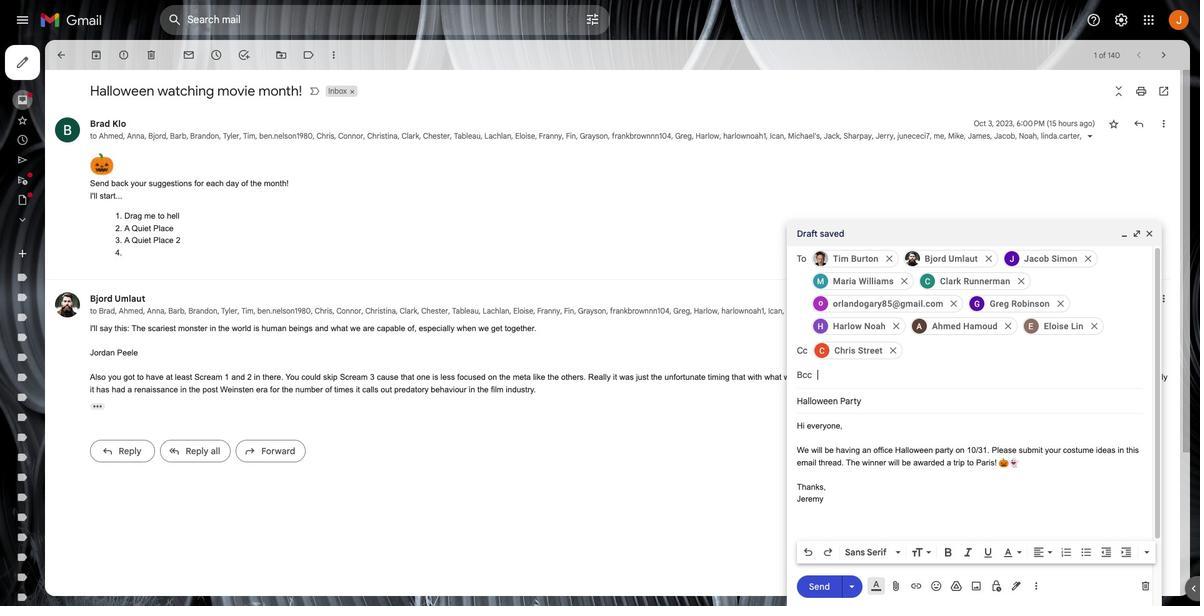 Task type: vqa. For each thing, say whether or not it's contained in the screenshot.
Sans Serif
yes



Task type: locate. For each thing, give the bounding box(es) containing it.
chester
[[423, 131, 450, 141], [421, 306, 448, 316]]

1 vertical spatial james
[[967, 306, 989, 316]]

james up hamoud
[[967, 306, 989, 316]]

of left 140
[[1099, 50, 1107, 60]]

jacob down 8:35 am
[[993, 306, 1014, 316]]

1 vertical spatial search field list box
[[811, 340, 1143, 362]]

each
[[206, 179, 224, 188]]

0 vertical spatial sharpay
[[844, 131, 872, 141]]

jacob left simon
[[1025, 254, 1050, 264]]

1 vertical spatial ben.nelson1980
[[258, 306, 311, 316]]

be up the thread.
[[825, 446, 834, 455]]

for inside also you got to have at least scream 1 and 2 in there. you could skip scream 3 cause that one is less focused on the meta like the others. really it was just the unfortunate timing that with what was going on at the time the studio really nerfed it to appease parental outrage. though rather interestingly it has had a renaissance in the post weinsten era for the number of times it calls out predatory behaviour in the film industry.
[[270, 385, 280, 394]]

1 vertical spatial a
[[947, 458, 952, 467]]

franny for bjord
[[539, 131, 562, 141]]

press delete to remove this chip image up ahmed hamoud
[[949, 298, 960, 310]]

jack for ,
[[824, 131, 840, 141]]

0 vertical spatial your
[[131, 179, 147, 188]]

press delete to remove this chip image
[[983, 253, 995, 265], [899, 276, 910, 287], [1055, 298, 1067, 310]]

parental
[[1008, 373, 1037, 382]]

0 horizontal spatial reply
[[119, 446, 142, 457]]

1 at from the left
[[166, 373, 173, 382]]

linda.carter for ,
[[1041, 131, 1080, 141]]

attach files image
[[891, 580, 903, 593]]

None text field
[[908, 340, 1143, 362], [818, 364, 1143, 386], [908, 340, 1143, 362], [818, 364, 1143, 386]]

2 inside also you got to have at least scream 1 and 2 in there. you could skip scream 3 cause that one is less focused on the meta like the others. really it was just the unfortunate timing that with what was going on at the time the studio really nerfed it to appease parental outrage. though rather interestingly it has had a renaissance in the post weinsten era for the number of times it calls out predatory behaviour in the film industry.
[[247, 373, 252, 382]]

chris
[[317, 131, 334, 141], [315, 306, 333, 316], [835, 346, 856, 356]]

williams
[[859, 276, 894, 286]]

1 vertical spatial your
[[1046, 446, 1061, 455]]

bjord inside search field list box
[[925, 254, 947, 264]]

press delete to remove this chip image down greg robinson
[[1003, 321, 1015, 332]]

connor for bjord
[[338, 131, 363, 141]]

grayson for anna
[[578, 306, 607, 316]]

one
[[417, 373, 430, 382]]

italic ‪(⌘i)‬ image
[[962, 547, 975, 559]]

1 vertical spatial me
[[144, 211, 156, 221]]

times
[[334, 385, 354, 394]]

will
[[812, 446, 823, 455], [889, 458, 900, 467]]

0 horizontal spatial that
[[401, 373, 415, 382]]

2 a from the top
[[124, 236, 129, 245]]

search field list box containing tim burton
[[810, 248, 1143, 338]]

2 vertical spatial ahmed
[[933, 321, 961, 331]]

linda.carter down "minutes"
[[1040, 306, 1079, 316]]

0 vertical spatial 1
[[1095, 50, 1098, 60]]

0 vertical spatial press delete to remove this chip image
[[983, 253, 995, 265]]

more image
[[328, 49, 340, 61]]

list
[[45, 105, 1201, 474]]

is
[[254, 324, 260, 333], [433, 373, 438, 382]]

1 quiet from the top
[[132, 224, 151, 233]]

2 scream from the left
[[340, 373, 368, 382]]

1 we from the left
[[350, 324, 361, 333]]

tyler up world
[[221, 306, 238, 316]]

1 place from the top
[[153, 224, 174, 233]]

chris inside search field list box
[[835, 346, 856, 356]]

2 i'll from the top
[[90, 324, 97, 333]]

costume
[[1064, 446, 1094, 455]]

maria williams
[[833, 276, 894, 286]]

0 horizontal spatial 2
[[176, 236, 180, 245]]

press delete to remove this chip element up 8:35 am
[[1016, 276, 1027, 287]]

was left going
[[784, 373, 799, 382]]

sharpay for ,
[[844, 131, 872, 141]]

2 that from the left
[[732, 373, 746, 382]]

1 vertical spatial tableau
[[452, 306, 479, 316]]

1 vertical spatial anna
[[147, 306, 164, 316]]

send left more send options icon at the bottom of page
[[809, 581, 830, 593]]

thanks,
[[797, 482, 826, 492]]

fin
[[566, 131, 576, 141], [564, 306, 574, 316]]

3
[[370, 373, 375, 382]]

chris left street
[[835, 346, 856, 356]]

robinson
[[1012, 299, 1050, 309]]

press delete to remove this chip image for tim burton
[[884, 253, 895, 265]]

office
[[874, 446, 893, 455]]

1 a from the top
[[124, 224, 129, 233]]

bjord
[[148, 131, 166, 141], [925, 254, 947, 264], [90, 293, 113, 305]]

3,
[[989, 119, 995, 128]]

0 vertical spatial ahmed
[[99, 131, 123, 141]]

1 vertical spatial junececi7
[[896, 306, 929, 316]]

brandon
[[190, 131, 219, 141], [189, 306, 217, 316]]

eloise inside search field list box
[[1045, 321, 1069, 331]]

insert photo image
[[971, 580, 983, 593]]

2 horizontal spatial press delete to remove this chip image
[[1055, 298, 1067, 310]]

bulleted list ‪(⌘⇧8)‬ image
[[1081, 547, 1093, 559]]

1 vertical spatial send
[[809, 581, 830, 593]]

reply inside reply all link
[[186, 446, 209, 457]]

paris!
[[977, 458, 997, 467]]

brad
[[90, 118, 110, 129], [99, 306, 115, 316]]

press delete to remove this chip element for greg robinson
[[1055, 298, 1067, 310]]

snooze image
[[210, 49, 223, 61]]

with
[[748, 373, 762, 382]]

1 horizontal spatial 🎃 image
[[1000, 459, 1009, 468]]

at
[[166, 373, 173, 382], [834, 373, 841, 382]]

0 vertical spatial mike
[[949, 131, 965, 141]]

be left awarded
[[902, 458, 911, 467]]

focused
[[457, 373, 486, 382]]

1 vertical spatial tim
[[833, 254, 849, 264]]

1 left 140
[[1095, 50, 1098, 60]]

we left get
[[479, 324, 489, 333]]

Search mail text field
[[188, 14, 550, 26]]

that
[[401, 373, 415, 382], [732, 373, 746, 382]]

0 vertical spatial me
[[934, 131, 945, 141]]

navigation
[[0, 40, 150, 607]]

gmail image
[[40, 8, 108, 33]]

0 horizontal spatial we
[[350, 324, 361, 333]]

skip
[[323, 373, 338, 382]]

chris for bjord
[[317, 131, 334, 141]]

0 vertical spatial i'll
[[90, 191, 97, 200]]

1 horizontal spatial umlaut
[[949, 254, 978, 264]]

brad up say
[[99, 306, 115, 316]]

a
[[128, 385, 132, 394], [947, 458, 952, 467]]

clark for to ahmed , anna , bjord , barb , brandon , tyler , tim , ben.nelson1980 , chris , connor , christina , clark , chester , tableau , lachlan , eloise , franny , fin , grayson , frankbrownnn104 , greg , harlow , harlownoah1 , ican , michael's , jack , sharpay , jerry , junececi7 , me , mike , james , jacob , noah , linda.carter ,
[[402, 131, 419, 141]]

press delete to remove this chip image right burton
[[884, 253, 895, 265]]

on up film
[[488, 373, 497, 382]]

0 vertical spatial will
[[812, 446, 823, 455]]

the inside send back your suggestions for each day of the month! i'll start...
[[250, 179, 262, 188]]

christina for anna
[[366, 306, 396, 316]]

lachlan
[[485, 131, 512, 141], [483, 306, 510, 316]]

a right had
[[128, 385, 132, 394]]

press delete to remove this chip element down greg robinson
[[1003, 321, 1015, 332]]

and
[[315, 324, 329, 333], [231, 373, 245, 382]]

press delete to remove this chip image down orlandogary85@gmail.com
[[891, 321, 903, 332]]

press delete to remove this chip element for eloise lin
[[1089, 321, 1100, 332]]

0 horizontal spatial send
[[90, 179, 109, 188]]

1 horizontal spatial halloween
[[896, 446, 934, 455]]

michael's
[[788, 131, 820, 141], [787, 306, 819, 316]]

tim for to brad , ahmed , anna , barb , brandon , tyler , tim , ben.nelson1980 , chris , connor , christina , clark , chester , tableau , lachlan , eloise , franny , fin , grayson , frankbrownnn104 , greg , harlow , harlownoah1 , ican , michael's , jack , sharpay , jerry , junececi7 , me , mike , james , jacob , noah , linda.carter mariaaawilliams
[[242, 306, 254, 316]]

chris up 'i'll say this: the scariest monster in the world is human beings and what we are capable of, especially when we get together.'
[[315, 306, 333, 316]]

0 vertical spatial a
[[124, 224, 129, 233]]

i'll left start...
[[90, 191, 97, 200]]

though
[[1071, 373, 1099, 382]]

0 vertical spatial be
[[825, 446, 834, 455]]

start...
[[100, 191, 122, 200]]

frankbrownnn104
[[612, 131, 672, 141], [610, 306, 670, 316]]

watching
[[158, 83, 214, 99]]

to brad , ahmed , anna , barb , brandon , tyler , tim , ben.nelson1980 , chris , connor , christina , clark , chester , tableau , lachlan , eloise , franny , fin , grayson , frankbrownnn104 , greg , harlow , harlownoah1 , ican , michael's , jack , sharpay , jerry , junececi7 , me , mike , james , jacob , noah , linda.carter mariaaawilliams
[[90, 306, 1136, 316]]

month! inside send back your suggestions for each day of the month! i'll start...
[[264, 179, 289, 188]]

2 vertical spatial eloise
[[1045, 321, 1069, 331]]

jacob for ,
[[995, 131, 1016, 141]]

1 vertical spatial barb
[[168, 306, 185, 316]]

to left hell
[[158, 211, 165, 221]]

on
[[488, 373, 497, 382], [823, 373, 832, 382], [956, 446, 965, 455]]

that up predatory
[[401, 373, 415, 382]]

what left are
[[331, 324, 348, 333]]

connor for anna
[[337, 306, 362, 316]]

harlow inside search field list box
[[833, 321, 862, 331]]

anna up scariest
[[147, 306, 164, 316]]

harlow
[[696, 131, 720, 141], [694, 306, 718, 316], [833, 321, 862, 331]]

2 vertical spatial of
[[325, 385, 332, 394]]

2 horizontal spatial on
[[956, 446, 965, 455]]

what inside also you got to have at least scream 1 and 2 in there. you could skip scream 3 cause that one is less focused on the meta like the others. really it was just the unfortunate timing that with what was going on at the time the studio really nerfed it to appease parental outrage. though rather interestingly it has had a renaissance in the post weinsten era for the number of times it calls out predatory behaviour in the film industry.
[[765, 373, 782, 382]]

month! right the day
[[264, 179, 289, 188]]

barb for anna
[[168, 306, 185, 316]]

0 vertical spatial eloise
[[515, 131, 535, 141]]

1 vertical spatial eloise
[[514, 306, 534, 316]]

tyler for bjord
[[223, 131, 239, 141]]

to right trip
[[968, 458, 974, 467]]

frankbrownnn104 for mariaaawilliams
[[610, 306, 670, 316]]

0 vertical spatial noah
[[1020, 131, 1038, 141]]

0 vertical spatial tim
[[243, 131, 255, 141]]

ahmed inside search field list box
[[933, 321, 961, 331]]

0 vertical spatial jacob
[[995, 131, 1016, 141]]

the up film
[[499, 373, 511, 382]]

press delete to remove this chip image up orlandogary85@gmail.com
[[899, 276, 910, 287]]

more send options image
[[846, 581, 859, 593]]

i'll inside send back your suggestions for each day of the month! i'll start...
[[90, 191, 97, 200]]

0 vertical spatial harlow
[[696, 131, 720, 141]]

the left world
[[218, 324, 230, 333]]

1 reply from the left
[[119, 446, 142, 457]]

will right we
[[812, 446, 823, 455]]

clark inside search field list box
[[941, 276, 962, 286]]

send inside button
[[809, 581, 830, 593]]

0 vertical spatial send
[[90, 179, 109, 188]]

indent more ‪(⌘])‬ image
[[1121, 547, 1133, 559]]

chester for bjord
[[423, 131, 450, 141]]

mariaaawilliams
[[1083, 306, 1136, 316]]

ahmed left hamoud
[[933, 321, 961, 331]]

🎃 image up back
[[90, 152, 114, 176]]

drag me to hell a quiet place a quiet place 2
[[124, 211, 180, 245]]

press delete to remove this chip image for jacob simon
[[1083, 253, 1094, 265]]

search mail image
[[164, 9, 186, 31]]

1 vertical spatial jack
[[822, 306, 838, 316]]

winner
[[863, 458, 887, 467]]

press delete to remove this chip image for robinson
[[1055, 298, 1067, 310]]

bcc
[[797, 370, 812, 381]]

movie
[[217, 83, 255, 99]]

interestingly
[[1125, 373, 1168, 382]]

in left this
[[1118, 446, 1125, 455]]

1 horizontal spatial we
[[479, 324, 489, 333]]

None search field
[[160, 5, 610, 35]]

for left each
[[194, 179, 204, 188]]

connor up 'i'll say this: the scariest monster in the world is human beings and what we are capable of, especially when we get together.'
[[337, 306, 362, 316]]

1 horizontal spatial and
[[315, 324, 329, 333]]

underline ‪(⌘u)‬ image
[[982, 547, 995, 560]]

halloween up awarded
[[896, 446, 934, 455]]

noah down '6:00 pm'
[[1020, 131, 1038, 141]]

🎃 image down "please" at bottom right
[[1000, 459, 1009, 468]]

especially
[[419, 324, 455, 333]]

i'll left say
[[90, 324, 97, 333]]

(15
[[1047, 119, 1057, 128]]

more options image
[[1033, 580, 1041, 593]]

ahmed
[[99, 131, 123, 141], [119, 306, 143, 316], [933, 321, 961, 331]]

a left trip
[[947, 458, 952, 467]]

2 reply from the left
[[186, 446, 209, 457]]

insert link ‪(⌘k)‬ image
[[911, 580, 923, 593]]

press delete to remove this chip element right (50
[[1055, 298, 1067, 310]]

2 at from the left
[[834, 373, 841, 382]]

🎃 image
[[90, 152, 114, 176], [1000, 459, 1009, 468]]

press delete to remove this chip image for umlaut
[[983, 253, 995, 265]]

0 vertical spatial brandon
[[190, 131, 219, 141]]

main menu image
[[15, 13, 30, 28]]

2023,
[[996, 119, 1015, 128]]

0 horizontal spatial of
[[241, 179, 248, 188]]

a inside we will be having an office halloween party on 10/31. please submit your costume ideas in this email thread. the winner will be awarded a trip to paris!
[[947, 458, 952, 467]]

beings
[[289, 324, 313, 333]]

report spam image
[[118, 49, 130, 61]]

tableau for anna
[[452, 306, 479, 316]]

bjord up suggestions
[[148, 131, 166, 141]]

that left with in the bottom of the page
[[732, 373, 746, 382]]

press delete to remove this chip image up runnerman
[[983, 253, 995, 265]]

harlownoah1
[[724, 131, 766, 141], [722, 306, 765, 316]]

noah
[[1020, 131, 1038, 141], [1018, 306, 1036, 316], [865, 321, 886, 331]]

connor down inbox button
[[338, 131, 363, 141]]

the left time
[[843, 373, 855, 382]]

behaviour
[[431, 385, 467, 394]]

the right the day
[[250, 179, 262, 188]]

press delete to remove this chip element up runnerman
[[983, 253, 995, 265]]

halloween
[[90, 83, 154, 99], [896, 446, 934, 455]]

inbox
[[328, 86, 347, 96]]

1 ago) from the top
[[1080, 119, 1096, 128]]

1 vertical spatial will
[[889, 458, 900, 467]]

0 vertical spatial jack
[[824, 131, 840, 141]]

1 scream from the left
[[194, 373, 222, 382]]

ago) up show details image at the top
[[1080, 119, 1096, 128]]

press delete to remove this chip image right simon
[[1083, 253, 1094, 265]]

what right with in the bottom of the page
[[765, 373, 782, 382]]

umlaut inside draft saved dialog
[[949, 254, 978, 264]]

greg
[[676, 131, 692, 141], [990, 299, 1010, 309], [674, 306, 690, 316]]

ahmed down brad klo
[[99, 131, 123, 141]]

on right going
[[823, 373, 832, 382]]

insert emoji ‪(⌘⇧2)‬ image
[[931, 580, 943, 593]]

1 horizontal spatial for
[[270, 385, 280, 394]]

to left have
[[137, 373, 144, 382]]

chris street
[[835, 346, 883, 356]]

umlaut up this: on the left bottom of page
[[115, 293, 145, 305]]

search field list box
[[810, 248, 1143, 338], [811, 340, 1143, 362]]

mark as unread image
[[183, 49, 195, 61]]

press delete to remove this chip element right simon
[[1083, 253, 1094, 265]]

0 horizontal spatial your
[[131, 179, 147, 188]]

0 vertical spatial barb
[[170, 131, 186, 141]]

0 vertical spatial franny
[[539, 131, 562, 141]]

0 horizontal spatial the
[[132, 324, 146, 333]]

is right one
[[433, 373, 438, 382]]

there.
[[263, 373, 283, 382]]

michael's for ,
[[788, 131, 820, 141]]

barb for bjord
[[170, 131, 186, 141]]

ican for mariaaawilliams
[[768, 306, 783, 316]]

2 place from the top
[[153, 236, 174, 245]]

1 vertical spatial of
[[241, 179, 248, 188]]

michael's for mariaaawilliams
[[787, 306, 819, 316]]

1 horizontal spatial is
[[433, 373, 438, 382]]

1 horizontal spatial at
[[834, 373, 841, 382]]

cc
[[797, 345, 808, 356]]

noah inside search field list box
[[865, 321, 886, 331]]

mike for mariaaawilliams
[[947, 306, 963, 316]]

0 vertical spatial 🎃 image
[[90, 152, 114, 176]]

tableau for bjord
[[454, 131, 481, 141]]

in down focused at left bottom
[[469, 385, 475, 394]]

back to inbox image
[[55, 49, 68, 61]]

bold ‪(⌘b)‬ image
[[942, 547, 955, 559]]

we
[[350, 324, 361, 333], [479, 324, 489, 333]]

noah up street
[[865, 321, 886, 331]]

1
[[1095, 50, 1098, 60], [225, 373, 229, 382]]

back
[[111, 179, 128, 188]]

harlow for ,
[[696, 131, 720, 141]]

0 vertical spatial fin
[[566, 131, 576, 141]]

for inside send back your suggestions for each day of the month! i'll start...
[[194, 179, 204, 188]]

1 vertical spatial brandon
[[189, 306, 217, 316]]

jerry for ,
[[876, 131, 894, 141]]

2 ago) from the top
[[1080, 294, 1096, 303]]

we left are
[[350, 324, 361, 333]]

press delete to remove this chip element down orlandogary85@gmail.com
[[891, 321, 903, 332]]

send inside send back your suggestions for each day of the month! i'll start...
[[90, 179, 109, 188]]

reply
[[119, 446, 142, 457], [186, 446, 209, 457]]

grayson for bjord
[[580, 131, 608, 141]]

1 horizontal spatial of
[[325, 385, 332, 394]]

1 vertical spatial fin
[[564, 306, 574, 316]]

1 vertical spatial quiet
[[132, 236, 151, 245]]

you got
[[108, 373, 135, 382]]

me
[[934, 131, 945, 141], [144, 211, 156, 221], [932, 306, 943, 316]]

ben.nelson1980
[[259, 131, 313, 141], [258, 306, 311, 316]]

the
[[132, 324, 146, 333], [846, 458, 860, 467]]

toggle confidential mode image
[[991, 580, 1003, 593]]

what
[[331, 324, 348, 333], [765, 373, 782, 382]]

bjord umlaut up clark runnerman
[[925, 254, 978, 264]]

0 vertical spatial 2
[[176, 236, 180, 245]]

of down skip
[[325, 385, 332, 394]]

press delete to remove this chip image right street
[[888, 345, 899, 356]]

to ahmed , anna , bjord , barb , brandon , tyler , tim , ben.nelson1980 , chris , connor , christina , clark , chester , tableau , lachlan , eloise , franny , fin , grayson , frankbrownnn104 , greg , harlow , harlownoah1 , ican , michael's , jack , sharpay , jerry , junececi7 , me , mike , james , jacob , noah , linda.carter ,
[[90, 131, 1084, 141]]

of inside send back your suggestions for each day of the month! i'll start...
[[241, 179, 248, 188]]

of right the day
[[241, 179, 248, 188]]

1 vertical spatial bjord umlaut
[[90, 293, 145, 305]]

bjord up clark runnerman
[[925, 254, 947, 264]]

1 i'll from the top
[[90, 191, 97, 200]]

2 up weinsten
[[247, 373, 252, 382]]

2 horizontal spatial bjord
[[925, 254, 947, 264]]

1 vertical spatial bjord
[[925, 254, 947, 264]]

0 vertical spatial james
[[968, 131, 991, 141]]

0 vertical spatial is
[[254, 324, 260, 333]]

0 vertical spatial chris
[[317, 131, 334, 141]]

tyler for anna
[[221, 306, 238, 316]]

barb down watching
[[170, 131, 186, 141]]

2 vertical spatial press delete to remove this chip image
[[1055, 298, 1067, 310]]

the right time
[[875, 373, 886, 382]]

franny for anna
[[537, 306, 561, 316]]

press delete to remove this chip element right street
[[888, 345, 899, 356]]

move to image
[[275, 49, 288, 61]]

2 we from the left
[[479, 324, 489, 333]]

search field list box for to
[[810, 248, 1143, 338]]

0 vertical spatial quiet
[[132, 224, 151, 233]]

press delete to remove this chip element for ahmed hamoud
[[1003, 321, 1015, 332]]

press delete to remove this chip element
[[884, 253, 895, 265], [983, 253, 995, 265], [1083, 253, 1094, 265], [899, 276, 910, 287], [1016, 276, 1027, 287], [949, 298, 960, 310], [1055, 298, 1067, 310], [891, 321, 903, 332], [1003, 321, 1015, 332], [1089, 321, 1100, 332], [888, 345, 899, 356]]

2 vertical spatial noah
[[865, 321, 886, 331]]

0 vertical spatial lachlan
[[485, 131, 512, 141]]

1 horizontal spatial press delete to remove this chip image
[[983, 253, 995, 265]]

we
[[797, 446, 809, 455]]

i'll
[[90, 191, 97, 200], [90, 324, 97, 333]]

press delete to remove this chip image
[[884, 253, 895, 265], [1083, 253, 1094, 265], [1016, 276, 1027, 287], [949, 298, 960, 310], [891, 321, 903, 332], [1003, 321, 1015, 332], [1089, 321, 1100, 332], [888, 345, 899, 356]]

greg for mariaaawilliams
[[674, 306, 690, 316]]

tim up world
[[242, 306, 254, 316]]

press delete to remove this chip element up ahmed hamoud
[[949, 298, 960, 310]]

search field list box containing chris street
[[811, 340, 1143, 362]]

linda.carter down hours
[[1041, 131, 1080, 141]]

the inside we will be having an office halloween party on 10/31. please submit your costume ideas in this email thread. the winner will be awarded a trip to paris!
[[846, 458, 860, 467]]

all
[[211, 446, 220, 457]]

klo
[[112, 118, 126, 129]]

1 of 140
[[1095, 50, 1121, 60]]

will down office
[[889, 458, 900, 467]]

1 vertical spatial place
[[153, 236, 174, 245]]

me for to brad , ahmed , anna , barb , brandon , tyler , tim , ben.nelson1980 , chris , connor , christina , clark , chester , tableau , lachlan , eloise , franny , fin , grayson , frankbrownnn104 , greg , harlow , harlownoah1 , ican , michael's , jack , sharpay , jerry , junececi7 , me , mike , james , jacob , noah , linda.carter mariaaawilliams
[[932, 306, 943, 316]]

2
[[176, 236, 180, 245], [247, 373, 252, 382]]

harlownoah1 for ,
[[724, 131, 766, 141]]

to up jordan
[[90, 306, 97, 316]]

press delete to remove this chip image right lin
[[1089, 321, 1100, 332]]

is right world
[[254, 324, 260, 333]]

0 horizontal spatial anna
[[127, 131, 145, 141]]

the right just
[[651, 373, 663, 382]]

8:35 am (50 minutes ago) cell
[[1009, 293, 1096, 305]]

ago) right "minutes"
[[1080, 294, 1096, 303]]

0 vertical spatial jerry
[[876, 131, 894, 141]]

0 horizontal spatial at
[[166, 373, 173, 382]]

brandon down halloween watching movie month!
[[190, 131, 219, 141]]

reply inside reply link
[[119, 446, 142, 457]]

ago)
[[1080, 119, 1096, 128], [1080, 294, 1096, 303]]

junececi7 for ,
[[898, 131, 930, 141]]

2 was from the left
[[784, 373, 799, 382]]

jerry for mariaaawilliams
[[874, 306, 892, 316]]

1 vertical spatial jacob
[[1025, 254, 1050, 264]]

the down you
[[282, 385, 293, 394]]

indent less ‪(⌘[)‬ image
[[1101, 547, 1113, 559]]

press delete to remove this chip image right (50
[[1055, 298, 1067, 310]]

jacob down 2023,
[[995, 131, 1016, 141]]

junececi7
[[898, 131, 930, 141], [896, 306, 929, 316]]

at left time
[[834, 373, 841, 382]]

1 vertical spatial halloween
[[896, 446, 934, 455]]

1 horizontal spatial the
[[846, 458, 860, 467]]

sans
[[845, 547, 865, 558]]

it left has
[[90, 385, 94, 394]]

0 horizontal spatial will
[[812, 446, 823, 455]]

1 horizontal spatial your
[[1046, 446, 1061, 455]]

eloise for anna
[[514, 306, 534, 316]]

1 horizontal spatial a
[[947, 458, 952, 467]]

0 vertical spatial ben.nelson1980
[[259, 131, 313, 141]]

0 vertical spatial search field list box
[[810, 248, 1143, 338]]

get
[[491, 324, 503, 333]]

0 horizontal spatial was
[[620, 373, 634, 382]]

on up trip
[[956, 446, 965, 455]]

1 vertical spatial christina
[[366, 306, 396, 316]]

junececi7 for mariaaawilliams
[[896, 306, 929, 316]]

0 horizontal spatial for
[[194, 179, 204, 188]]

umlaut
[[949, 254, 978, 264], [115, 293, 145, 305]]

i'll say this: the scariest monster in the world is human beings and what we are capable of, especially when we get together.
[[90, 324, 537, 333]]

and up weinsten
[[231, 373, 245, 382]]

the right this: on the left bottom of page
[[132, 324, 146, 333]]

0 horizontal spatial press delete to remove this chip image
[[899, 276, 910, 287]]

undo ‪(⌘z)‬ image
[[802, 547, 815, 559]]

and right beings
[[315, 324, 329, 333]]

bjord up say
[[90, 293, 113, 305]]

jacob for mariaaawilliams
[[993, 306, 1014, 316]]



Task type: describe. For each thing, give the bounding box(es) containing it.
just
[[636, 373, 649, 382]]

0 horizontal spatial what
[[331, 324, 348, 333]]

lin
[[1072, 321, 1084, 331]]

minutes
[[1051, 294, 1078, 303]]

settings image
[[1114, 13, 1129, 28]]

reply all link
[[160, 440, 231, 463]]

jordan peele
[[90, 348, 138, 358]]

press delete to remove this chip element for clark runnerman
[[1016, 276, 1027, 287]]

0 vertical spatial month!
[[259, 83, 302, 99]]

10/31.
[[967, 446, 990, 455]]

it right nerfed
[[959, 373, 963, 382]]

Message Body text field
[[797, 420, 1143, 607]]

(50
[[1037, 294, 1049, 303]]

has
[[96, 385, 109, 394]]

brad klo
[[90, 118, 126, 129]]

chris for anna
[[315, 306, 333, 316]]

the left film
[[478, 385, 489, 394]]

chester for anna
[[421, 306, 448, 316]]

tim for to ahmed , anna , bjord , barb , brandon , tyler , tim , ben.nelson1980 , chris , connor , christina , clark , chester , tableau , lachlan , eloise , franny , fin , grayson , frankbrownnn104 , greg , harlow , harlownoah1 , ican , michael's , jack , sharpay , jerry , junececi7 , me , mike , james , jacob , noah , linda.carter ,
[[243, 131, 255, 141]]

press delete to remove this chip element for harlow noah
[[891, 321, 903, 332]]

1 horizontal spatial will
[[889, 458, 900, 467]]

fin for bjord
[[566, 131, 576, 141]]

an
[[863, 446, 872, 455]]

press delete to remove this chip element for chris street
[[888, 345, 899, 356]]

like
[[533, 373, 546, 382]]

insert files using drive image
[[951, 580, 963, 593]]

0 horizontal spatial bjord
[[90, 293, 113, 305]]

more formatting options image
[[1141, 547, 1154, 559]]

press delete to remove this chip element for tim burton
[[884, 253, 895, 265]]

in up era
[[254, 373, 260, 382]]

press delete to remove this chip element for jacob simon
[[1083, 253, 1094, 265]]

press delete to remove this chip element for bjord umlaut
[[983, 253, 995, 265]]

1 horizontal spatial on
[[823, 373, 832, 382]]

send for send
[[809, 581, 830, 593]]

mike for ,
[[949, 131, 965, 141]]

140
[[1108, 50, 1121, 60]]

is inside also you got to have at least scream 1 and 2 in there. you could skip scream 3 cause that one is less focused on the meta like the others. really it was just the unfortunate timing that with what was going on at the time the studio really nerfed it to appease parental outrage. though rather interestingly it has had a renaissance in the post weinsten era for the number of times it calls out predatory behaviour in the film industry.
[[433, 373, 438, 382]]

when
[[457, 324, 476, 333]]

you
[[286, 373, 299, 382]]

to down brad klo
[[90, 131, 97, 141]]

hi
[[797, 421, 805, 431]]

brandon for bjord
[[190, 131, 219, 141]]

party
[[936, 446, 954, 455]]

greg robinson
[[990, 299, 1050, 309]]

1 was from the left
[[620, 373, 634, 382]]

harlow for mariaaawilliams
[[694, 306, 718, 316]]

0 horizontal spatial is
[[254, 324, 260, 333]]

cc link
[[797, 345, 808, 356]]

in right monster
[[210, 324, 216, 333]]

suggestions
[[149, 179, 192, 188]]

out
[[381, 385, 392, 394]]

less
[[441, 373, 455, 382]]

are
[[363, 324, 375, 333]]

reply link
[[90, 440, 155, 463]]

least
[[175, 373, 192, 382]]

say
[[100, 324, 112, 333]]

halloween inside we will be having an office halloween party on 10/31. please submit your costume ideas in this email thread. the winner will be awarded a trip to paris!
[[896, 446, 934, 455]]

weinsten
[[220, 385, 254, 394]]

greg for ,
[[676, 131, 692, 141]]

number
[[296, 385, 323, 394]]

press delete to remove this chip image for clark runnerman
[[1016, 276, 1027, 287]]

insert signature image
[[1011, 580, 1023, 593]]

ben.nelson1980 for bjord
[[259, 131, 313, 141]]

oct 3, 2023, 6:00 pm (15 hours ago)
[[974, 119, 1096, 128]]

we will be having an office halloween party on 10/31. please submit your costume ideas in this email thread. the winner will be awarded a trip to paris!
[[797, 446, 1140, 467]]

0 vertical spatial brad
[[90, 118, 110, 129]]

jacob simon
[[1025, 254, 1078, 264]]

clark runnerman
[[941, 276, 1011, 286]]

list containing brad klo
[[45, 105, 1201, 474]]

redo ‪(⌘y)‬ image
[[822, 547, 835, 559]]

email
[[797, 458, 817, 467]]

formatting options toolbar
[[797, 542, 1156, 564]]

lachlan for anna
[[483, 306, 510, 316]]

fin for anna
[[564, 306, 574, 316]]

0 vertical spatial of
[[1099, 50, 1107, 60]]

christina for bjord
[[367, 131, 398, 141]]

numbered list ‪(⌘⇧7)‬ image
[[1061, 547, 1073, 559]]

labels image
[[303, 49, 315, 61]]

tim burton
[[833, 254, 879, 264]]

0 horizontal spatial be
[[825, 446, 834, 455]]

jeremy
[[797, 495, 824, 504]]

reply for reply
[[119, 446, 142, 457]]

going
[[801, 373, 821, 382]]

harlownoah1 for mariaaawilliams
[[722, 306, 765, 316]]

support image
[[1087, 13, 1102, 28]]

press delete to remove this chip image for eloise lin
[[1089, 321, 1100, 332]]

reply all
[[186, 446, 220, 457]]

james for mariaaawilliams
[[967, 306, 989, 316]]

press delete to remove this chip image for chris street
[[888, 345, 899, 356]]

world
[[232, 324, 251, 333]]

press delete to remove this chip image for ahmed hamoud
[[1003, 321, 1015, 332]]

1 horizontal spatial be
[[902, 458, 911, 467]]

era
[[256, 385, 268, 394]]

to left appease
[[965, 373, 972, 382]]

this:
[[115, 324, 130, 333]]

lachlan for bjord
[[485, 131, 512, 141]]

0 horizontal spatial 🎃 image
[[90, 152, 114, 176]]

james for ,
[[968, 131, 991, 141]]

Not starred checkbox
[[1108, 118, 1121, 130]]

submit
[[1019, 446, 1043, 455]]

pop out image
[[1133, 229, 1143, 239]]

linda.carter for mariaaawilliams
[[1040, 306, 1079, 316]]

Subject field
[[797, 395, 1143, 408]]

show trimmed content image
[[90, 403, 105, 410]]

meta
[[513, 373, 531, 382]]

to inside drag me to hell a quiet place a quiet place 2
[[158, 211, 165, 221]]

time
[[857, 373, 872, 382]]

the left post
[[189, 385, 200, 394]]

0 vertical spatial anna
[[127, 131, 145, 141]]

nerfed
[[934, 373, 957, 382]]

greg inside search field list box
[[990, 299, 1010, 309]]

saved
[[820, 228, 845, 240]]

awarded
[[914, 458, 945, 467]]

noah for ,
[[1020, 131, 1038, 141]]

really
[[589, 373, 611, 382]]

eloise lin
[[1045, 321, 1084, 331]]

drag
[[124, 211, 142, 221]]

rather
[[1101, 373, 1123, 382]]

jack for mariaaawilliams
[[822, 306, 838, 316]]

bjord umlaut inside draft saved dialog
[[925, 254, 978, 264]]

0 vertical spatial halloween
[[90, 83, 154, 99]]

human
[[262, 324, 287, 333]]

day
[[226, 179, 239, 188]]

burton
[[852, 254, 879, 264]]

1 that from the left
[[401, 373, 415, 382]]

sans serif option
[[843, 547, 894, 559]]

harlow noah
[[833, 321, 886, 331]]

press delete to remove this chip element for maria williams
[[899, 276, 910, 287]]

in inside we will be having an office halloween party on 10/31. please submit your costume ideas in this email thread. the winner will be awarded a trip to paris!
[[1118, 446, 1125, 455]]

really
[[912, 373, 931, 382]]

press delete to remove this chip image for harlow noah
[[891, 321, 903, 332]]

1 vertical spatial brad
[[99, 306, 115, 316]]

clark for to brad , ahmed , anna , barb , brandon , tyler , tim , ben.nelson1980 , chris , connor , christina , clark , chester , tableau , lachlan , eloise , franny , fin , grayson , frankbrownnn104 , greg , harlow , harlownoah1 , ican , michael's , jack , sharpay , jerry , junececi7 , me , mike , james , jacob , noah , linda.carter mariaaawilliams
[[400, 306, 418, 316]]

umlaut inside list
[[115, 293, 145, 305]]

🎃 image inside message body "text field"
[[1000, 459, 1009, 468]]

archive image
[[90, 49, 103, 61]]

close image
[[1145, 229, 1155, 239]]

industry.
[[506, 385, 536, 394]]

the right like
[[548, 373, 559, 382]]

hi everyone,
[[797, 421, 845, 431]]

of inside also you got to have at least scream 1 and 2 in there. you could skip scream 3 cause that one is less focused on the meta like the others. really it was just the unfortunate timing that with what was going on at the time the studio really nerfed it to appease parental outrage. though rather interestingly it has had a renaissance in the post weinsten era for the number of times it calls out predatory behaviour in the film industry.
[[325, 385, 332, 394]]

street
[[859, 346, 883, 356]]

press delete to remove this chip image for williams
[[899, 276, 910, 287]]

post
[[203, 385, 218, 394]]

to link
[[797, 253, 807, 265]]

search field list box for cc
[[811, 340, 1143, 362]]

discard draft ‪(⌘⇧d)‬ image
[[1140, 580, 1153, 593]]

1 inside also you got to have at least scream 1 and 2 in there. you could skip scream 3 cause that one is less focused on the meta like the others. really it was just the unfortunate timing that with what was going on at the time the studio really nerfed it to appease parental outrage. though rather interestingly it has had a renaissance in the post weinsten era for the number of times it calls out predatory behaviour in the film industry.
[[225, 373, 229, 382]]

0 horizontal spatial on
[[488, 373, 497, 382]]

brandon for anna
[[189, 306, 217, 316]]

studio
[[888, 373, 910, 382]]

ahmed hamoud
[[933, 321, 998, 331]]

1 horizontal spatial 1
[[1095, 50, 1098, 60]]

ben.nelson1980 for anna
[[258, 306, 311, 316]]

cause
[[377, 373, 399, 382]]

sharpay for mariaaawilliams
[[842, 306, 871, 316]]

thread.
[[819, 458, 844, 467]]

2 quiet from the top
[[132, 236, 151, 245]]

ican for ,
[[770, 131, 785, 141]]

a inside also you got to have at least scream 1 and 2 in there. you could skip scream 3 cause that one is less focused on the meta like the others. really it was just the unfortunate timing that with what was going on at the time the studio really nerfed it to appease parental outrage. though rather interestingly it has had a renaissance in the post weinsten era for the number of times it calls out predatory behaviour in the film industry.
[[128, 385, 132, 394]]

1 vertical spatial ahmed
[[119, 306, 143, 316]]

oct 3, 2023, 6:00 pm (15 hours ago) cell
[[974, 118, 1096, 130]]

bjord umlaut inside list
[[90, 293, 145, 305]]

unfortunate
[[665, 373, 706, 382]]

monster
[[178, 324, 208, 333]]

older image
[[1158, 49, 1171, 61]]

6:00 pm
[[1017, 119, 1045, 128]]

press delete to remove this chip element for orlandogary85@gmail.com
[[949, 298, 960, 310]]

had
[[112, 385, 125, 394]]

noah for mariaaawilliams
[[1018, 306, 1036, 316]]

trip
[[954, 458, 965, 467]]

your inside send back your suggestions for each day of the month! i'll start...
[[131, 179, 147, 188]]

minimize image
[[1120, 229, 1130, 239]]

also
[[90, 373, 106, 382]]

could
[[302, 373, 321, 382]]

draft saved dialog
[[787, 221, 1163, 607]]

👻 image
[[1009, 459, 1019, 468]]

2 inside drag me to hell a quiet place a quiet place 2
[[176, 236, 180, 245]]

predatory
[[394, 385, 429, 394]]

tim inside search field list box
[[833, 254, 849, 264]]

advanced search options image
[[580, 7, 605, 32]]

simon
[[1052, 254, 1078, 264]]

send for send back your suggestions for each day of the month! i'll start...
[[90, 179, 109, 188]]

having
[[836, 446, 860, 455]]

ideas
[[1097, 446, 1116, 455]]

me inside drag me to hell a quiet place a quiet place 2
[[144, 211, 156, 221]]

show details image
[[1087, 133, 1094, 140]]

eloise for bjord
[[515, 131, 535, 141]]

it right the "really"
[[613, 373, 617, 382]]

to inside we will be having an office halloween party on 10/31. please submit your costume ideas in this email thread. the winner will be awarded a trip to paris!
[[968, 458, 974, 467]]

press delete to remove this chip image for orlandogary85@gmail.com
[[949, 298, 960, 310]]

your inside we will be having an office halloween party on 10/31. please submit your costume ideas in this email thread. the winner will be awarded a trip to paris!
[[1046, 446, 1061, 455]]

draft saved
[[797, 228, 845, 240]]

on inside we will be having an office halloween party on 10/31. please submit your costume ideas in this email thread. the winner will be awarded a trip to paris!
[[956, 446, 965, 455]]

me for to ahmed , anna , bjord , barb , brandon , tyler , tim , ben.nelson1980 , chris , connor , christina , clark , chester , tableau , lachlan , eloise , franny , fin , grayson , frankbrownnn104 , greg , harlow , harlownoah1 , ican , michael's , jack , sharpay , jerry , junececi7 , me , mike , james , jacob , noah , linda.carter ,
[[934, 131, 945, 141]]

not starred image
[[1108, 118, 1121, 130]]

frankbrownnn104 for ,
[[612, 131, 672, 141]]

serif
[[867, 547, 887, 558]]

send back your suggestions for each day of the month! i'll start...
[[90, 179, 289, 200]]

please
[[992, 446, 1017, 455]]

jordan
[[90, 348, 115, 358]]

it left calls
[[356, 385, 360, 394]]

reply for reply all
[[186, 446, 209, 457]]

appease
[[974, 373, 1006, 382]]

jacob inside search field list box
[[1025, 254, 1050, 264]]

delete image
[[145, 49, 158, 61]]

the inside list
[[132, 324, 146, 333]]

0 vertical spatial bjord
[[148, 131, 166, 141]]

add to tasks image
[[238, 49, 250, 61]]

and inside also you got to have at least scream 1 and 2 in there. you could skip scream 3 cause that one is less focused on the meta like the others. really it was just the unfortunate timing that with what was going on at the time the studio really nerfed it to appease parental outrage. though rather interestingly it has had a renaissance in the post weinsten era for the number of times it calls out predatory behaviour in the film industry.
[[231, 373, 245, 382]]

runnerman
[[964, 276, 1011, 286]]



